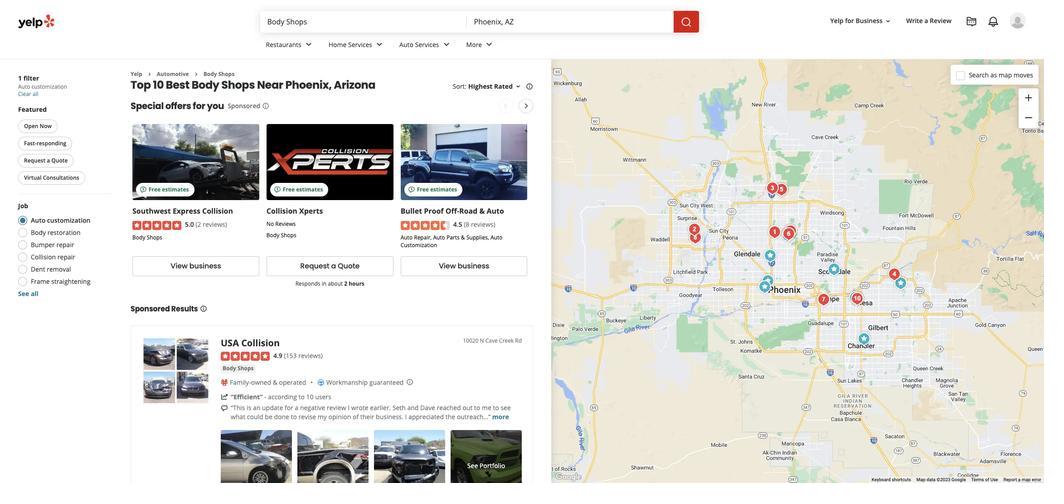 Task type: vqa. For each thing, say whether or not it's contained in the screenshot.
place
no



Task type: locate. For each thing, give the bounding box(es) containing it.
map right as at the top right of page
[[999, 71, 1012, 79]]

2 horizontal spatial reviews)
[[471, 221, 496, 229]]

1 horizontal spatial none field
[[474, 17, 666, 27]]

1 vertical spatial body shops
[[132, 234, 162, 242]]

responds in about 2 hours
[[296, 280, 365, 288]]

shops down reviews
[[281, 232, 296, 240]]

first class auto body image
[[825, 261, 843, 279]]

workmanship
[[326, 379, 368, 387]]

to right me
[[493, 404, 499, 413]]

all right clear
[[33, 90, 38, 98]]

24 chevron down v2 image inside more link
[[484, 39, 495, 50]]

free estimates link for bullet proof off-road & auto
[[401, 124, 528, 201]]

1 vertical spatial all
[[31, 290, 39, 298]]

0 horizontal spatial free estimates
[[149, 186, 189, 194]]

use
[[991, 478, 998, 483]]

1 view business from the left
[[171, 261, 221, 272]]

24 chevron down v2 image for restaurants
[[303, 39, 314, 50]]

elite automotive finishes image
[[848, 290, 866, 308]]

estimates for bullet proof off-road & auto
[[430, 186, 457, 194]]

16 chevron down v2 image
[[885, 18, 892, 25]]

collision down bumper
[[31, 253, 56, 262]]

0 horizontal spatial yelp
[[131, 70, 142, 78]]

be
[[265, 413, 272, 422]]

1 vertical spatial 10
[[306, 393, 314, 402]]

1 business from the left
[[189, 261, 221, 272]]

1 horizontal spatial 16 info v2 image
[[262, 103, 269, 110]]

a inside collision xperts no reviews body shops request a quote
[[331, 261, 336, 272]]

0 horizontal spatial free
[[149, 186, 161, 194]]

offers
[[165, 100, 191, 113]]

0 vertical spatial customization
[[32, 83, 67, 91]]

could
[[247, 413, 263, 422]]

10 up negative
[[306, 393, 314, 402]]

customization inside 1 filter auto customization clear all
[[32, 83, 67, 91]]

24 chevron down v2 image for more
[[484, 39, 495, 50]]

repair up removal
[[58, 253, 75, 262]]

0 vertical spatial sponsored
[[228, 102, 260, 110]]

elite automotive finishes image
[[848, 290, 866, 308]]

body shops
[[203, 70, 235, 78], [132, 234, 162, 242], [223, 365, 254, 373]]

view down 5.0 at top
[[171, 261, 188, 272]]

0 horizontal spatial request
[[24, 157, 45, 165]]

2 free from the left
[[283, 186, 295, 194]]

search
[[969, 71, 989, 79]]

business down supplies,
[[458, 261, 489, 272]]

view down auto repair, auto parts & supplies, auto customization
[[439, 261, 456, 272]]

business
[[189, 261, 221, 272], [458, 261, 489, 272]]

1 horizontal spatial yelp
[[831, 17, 844, 25]]

2 services from the left
[[415, 40, 439, 49]]

4.9 star rating image
[[221, 352, 270, 362]]

body shops down 5 star rating 'image'
[[132, 234, 162, 242]]

1 vertical spatial sponsored
[[131, 304, 170, 315]]

customization down filter
[[32, 83, 67, 91]]

2 business from the left
[[458, 261, 489, 272]]

0 horizontal spatial view business
[[171, 261, 221, 272]]

usa collision
[[221, 337, 280, 350]]

usa collision image
[[782, 223, 800, 241], [782, 223, 800, 241], [142, 337, 210, 405]]

for left you
[[193, 100, 205, 113]]

view for express
[[171, 261, 188, 272]]

1 horizontal spatial business
[[458, 261, 489, 272]]

yelp inside button
[[831, 17, 844, 25]]

body shops button
[[221, 365, 256, 374]]

2 24 chevron down v2 image from the left
[[374, 39, 385, 50]]

map region
[[528, 0, 1044, 484]]

request
[[24, 157, 45, 165], [300, 261, 329, 272]]

2 none field from the left
[[474, 17, 666, 27]]

group
[[1019, 88, 1039, 128]]

1 horizontal spatial request a quote button
[[267, 257, 393, 277]]

0 horizontal spatial 16 free estimates v2 image
[[274, 186, 281, 194]]

16 family owned v2 image
[[221, 380, 228, 387]]

featured group
[[16, 105, 112, 187]]

3 24 chevron down v2 image from the left
[[441, 39, 452, 50]]

responding
[[37, 140, 66, 147]]

collision up 4.9 star rating image
[[241, 337, 280, 350]]

body up 16 family owned v2 image
[[223, 365, 236, 373]]

1 horizontal spatial estimates
[[296, 186, 323, 194]]

2 view business link from the left
[[401, 257, 528, 277]]

1 horizontal spatial quote
[[338, 261, 360, 272]]

of left use
[[985, 478, 990, 483]]

0 vertical spatial yelp
[[831, 17, 844, 25]]

&
[[480, 207, 485, 217], [461, 234, 465, 242], [273, 379, 278, 387]]

0 horizontal spatial quote
[[51, 157, 68, 165]]

0 horizontal spatial sponsored
[[131, 304, 170, 315]]

of down "wrote" at the left bottom
[[353, 413, 359, 422]]

free right 16 free estimates v2 icon
[[149, 186, 161, 194]]

0 horizontal spatial see
[[18, 290, 29, 298]]

a inside group
[[47, 157, 50, 165]]

2 vertical spatial for
[[285, 404, 293, 413]]

estimates for collision xperts
[[296, 186, 323, 194]]

0 vertical spatial quote
[[51, 157, 68, 165]]

body shops down 4.9 star rating image
[[223, 365, 254, 373]]

collision up 5.0 (2 reviews)
[[202, 207, 233, 217]]

reviews) up supplies,
[[471, 221, 496, 229]]

body shops inside button
[[223, 365, 254, 373]]

none field the "near"
[[474, 17, 666, 27]]

1 view business link from the left
[[132, 257, 259, 277]]

1 vertical spatial request
[[300, 261, 329, 272]]

auto inside business categories element
[[400, 40, 414, 49]]

a down the fast-responding button
[[47, 157, 50, 165]]

body up bumper
[[31, 229, 46, 237]]

body
[[203, 70, 217, 78], [192, 78, 219, 93], [31, 229, 46, 237], [267, 232, 279, 240], [132, 234, 145, 242], [223, 365, 236, 373]]

1 horizontal spatial view
[[439, 261, 456, 272]]

all down frame
[[31, 290, 39, 298]]

shops down 4.9 star rating image
[[238, 365, 254, 373]]

10 right top
[[153, 78, 164, 93]]

2 view business from the left
[[439, 261, 489, 272]]

free estimates right 16 free estimates v2 icon
[[149, 186, 189, 194]]

collision xperts image
[[846, 289, 865, 307]]

"efficient" - according to 10 users
[[231, 393, 331, 402]]

sponsored
[[228, 102, 260, 110], [131, 304, 170, 315]]

restaurants link
[[259, 33, 321, 59]]

shops
[[218, 70, 235, 78], [221, 78, 255, 93], [281, 232, 296, 240], [147, 234, 162, 242], [238, 365, 254, 373]]

straightening
[[51, 278, 90, 286]]

0 vertical spatial &
[[480, 207, 485, 217]]

free estimates link for collision xperts
[[267, 124, 393, 201]]

0 horizontal spatial none field
[[267, 17, 460, 27]]

0 horizontal spatial view
[[171, 261, 188, 272]]

southwest express collision image
[[761, 247, 779, 265]]

body down no
[[267, 232, 279, 240]]

1 vertical spatial for
[[193, 100, 205, 113]]

16 free estimates v2 image for collision xperts
[[274, 186, 281, 194]]

2 free estimates link from the left
[[267, 124, 393, 201]]

0 horizontal spatial free estimates link
[[132, 124, 259, 201]]

16 info v2 image right 16 chevron down v2 image
[[526, 83, 533, 90]]

24 chevron down v2 image
[[303, 39, 314, 50], [374, 39, 385, 50], [441, 39, 452, 50], [484, 39, 495, 50]]

consultations
[[43, 174, 79, 182]]

collision inside option group
[[31, 253, 56, 262]]

repair down restoration
[[56, 241, 74, 249]]

see
[[18, 290, 29, 298], [467, 462, 478, 471]]

repair for bumper repair
[[56, 241, 74, 249]]

services for auto services
[[415, 40, 439, 49]]

projects image
[[966, 16, 977, 27]]

i down seth
[[405, 413, 407, 422]]

a for report
[[1018, 478, 1021, 483]]

free
[[149, 186, 161, 194], [283, 186, 295, 194], [417, 186, 429, 194]]

option group
[[15, 202, 112, 299]]

1 horizontal spatial see
[[467, 462, 478, 471]]

a for write
[[925, 17, 929, 25]]

0 vertical spatial for
[[845, 17, 854, 25]]

1 vertical spatial i
[[405, 413, 407, 422]]

sponsored left results
[[131, 304, 170, 315]]

free estimates link for southwest express collision
[[132, 124, 259, 201]]

request inside button
[[24, 157, 45, 165]]

according
[[268, 393, 297, 402]]

4.9 (153 reviews)
[[273, 352, 323, 360]]

0 horizontal spatial 10
[[153, 78, 164, 93]]

24 chevron down v2 image right auto services
[[441, 39, 452, 50]]

1 none field from the left
[[267, 17, 460, 27]]

customization up restoration
[[47, 216, 90, 225]]

shops right 16 chevron right v2 image
[[218, 70, 235, 78]]

sponsored results
[[131, 304, 198, 315]]

0 vertical spatial all
[[33, 90, 38, 98]]

see inside option group
[[18, 290, 29, 298]]

more
[[492, 413, 509, 422]]

0 horizontal spatial reviews)
[[203, 221, 227, 229]]

2 free estimates from the left
[[283, 186, 323, 194]]

2 horizontal spatial free estimates link
[[401, 124, 528, 201]]

16 info v2 image right results
[[200, 306, 207, 313]]

family-
[[230, 379, 251, 387]]

view
[[171, 261, 188, 272], [439, 261, 456, 272]]

view business down auto repair, auto parts & supplies, auto customization
[[439, 261, 489, 272]]

1 services from the left
[[348, 40, 372, 49]]

info icon image
[[406, 379, 414, 387], [406, 379, 414, 387]]

sponsored down top 10 best body shops near phoenix, arizona
[[228, 102, 260, 110]]

for up the done
[[285, 404, 293, 413]]

auto repair, auto parts & supplies, auto customization
[[401, 234, 503, 249]]

see for see all
[[18, 290, 29, 298]]

1 horizontal spatial request
[[300, 261, 329, 272]]

1 horizontal spatial 16 free estimates v2 image
[[408, 186, 415, 194]]

(153
[[284, 352, 297, 360]]

1 vertical spatial see
[[467, 462, 478, 471]]

quote up 2
[[338, 261, 360, 272]]

0 vertical spatial of
[[353, 413, 359, 422]]

1 vertical spatial map
[[1022, 478, 1031, 483]]

rd
[[515, 337, 522, 345]]

2 estimates from the left
[[296, 186, 323, 194]]

& right road
[[480, 207, 485, 217]]

24 chevron down v2 image right restaurants at the left
[[303, 39, 314, 50]]

none field find
[[267, 17, 460, 27]]

responds
[[296, 280, 320, 288]]

business categories element
[[259, 33, 1026, 59]]

a
[[925, 17, 929, 25], [47, 157, 50, 165], [331, 261, 336, 272], [295, 404, 299, 413], [1018, 478, 1021, 483]]

view business
[[171, 261, 221, 272], [439, 261, 489, 272]]

4.5
[[453, 221, 462, 229]]

free estimates link
[[132, 124, 259, 201], [267, 124, 393, 201], [401, 124, 528, 201]]

0 horizontal spatial view business link
[[132, 257, 259, 277]]

0 vertical spatial 10
[[153, 78, 164, 93]]

1 24 chevron down v2 image from the left
[[303, 39, 314, 50]]

1 horizontal spatial &
[[461, 234, 465, 242]]

yelp left 16 chevron right v2 icon
[[131, 70, 142, 78]]

i left "wrote" at the left bottom
[[348, 404, 350, 413]]

24 chevron down v2 image inside home services link
[[374, 39, 385, 50]]

1 horizontal spatial free estimates
[[283, 186, 323, 194]]

a up about
[[331, 261, 336, 272]]

home services
[[329, 40, 372, 49]]

bullet proof off-road & auto image
[[892, 275, 910, 293]]

1 vertical spatial quote
[[338, 261, 360, 272]]

for inside button
[[845, 17, 854, 25]]

0 vertical spatial 16 info v2 image
[[526, 83, 533, 90]]

16 free estimates v2 image up bullet
[[408, 186, 415, 194]]

& right owned
[[273, 379, 278, 387]]

1 vertical spatial yelp
[[131, 70, 142, 78]]

None search field
[[260, 11, 701, 33]]

of inside '"this is an update for a negative review i wrote earlier. seth and dave reached out to me to see what could be done to revise my opinion of their business. i appreciated the outreach…"'
[[353, 413, 359, 422]]

body shops link right 16 chevron right v2 image
[[203, 70, 235, 78]]

special offers for you
[[131, 100, 224, 113]]

0 vertical spatial repair
[[56, 241, 74, 249]]

request a quote button up responds in about 2 hours
[[267, 257, 393, 277]]

(8
[[464, 221, 470, 229]]

1 vertical spatial 16 info v2 image
[[262, 103, 269, 110]]

auto services
[[400, 40, 439, 49]]

24 chevron down v2 image right more
[[484, 39, 495, 50]]

16 info v2 image down near
[[262, 103, 269, 110]]

top 10 best body shops near phoenix, arizona
[[131, 78, 376, 93]]

24 chevron down v2 image inside auto services link
[[441, 39, 452, 50]]

0 horizontal spatial map
[[999, 71, 1012, 79]]

24 chevron down v2 image inside the restaurants link
[[303, 39, 314, 50]]

highest
[[468, 82, 493, 91]]

view business link for off-
[[401, 257, 528, 277]]

2 horizontal spatial for
[[845, 17, 854, 25]]

2 horizontal spatial free
[[417, 186, 429, 194]]

operated
[[279, 379, 306, 387]]

1 horizontal spatial free estimates link
[[267, 124, 393, 201]]

as
[[991, 71, 997, 79]]

1 16 free estimates v2 image from the left
[[274, 186, 281, 194]]

2 horizontal spatial free estimates
[[417, 186, 457, 194]]

greg r. image
[[1010, 12, 1026, 29]]

customization
[[32, 83, 67, 91], [47, 216, 90, 225]]

16 free estimates v2 image
[[274, 186, 281, 194], [408, 186, 415, 194]]

free for bullet proof off-road & auto
[[417, 186, 429, 194]]

2 horizontal spatial 16 info v2 image
[[526, 83, 533, 90]]

sam's auto body & paint image
[[763, 180, 782, 198]]

request up responds
[[300, 261, 329, 272]]

body shops right 16 chevron right v2 image
[[203, 70, 235, 78]]

services
[[348, 40, 372, 49], [415, 40, 439, 49]]

see portfolio
[[467, 462, 505, 471]]

1 estimates from the left
[[162, 186, 189, 194]]

map left error
[[1022, 478, 1031, 483]]

1 horizontal spatial view business
[[439, 261, 489, 272]]

n
[[480, 337, 484, 345]]

1 horizontal spatial services
[[415, 40, 439, 49]]

1 view from the left
[[171, 261, 188, 272]]

24 chevron down v2 image for auto services
[[441, 39, 452, 50]]

done
[[274, 413, 289, 422]]

quote up consultations
[[51, 157, 68, 165]]

yelp left business
[[831, 17, 844, 25]]

2 view from the left
[[439, 261, 456, 272]]

-
[[264, 393, 266, 402]]

option group containing job
[[15, 202, 112, 299]]

shops inside collision xperts no reviews body shops request a quote
[[281, 232, 296, 240]]

reviews) right the (2
[[203, 221, 227, 229]]

zoom in image
[[1024, 92, 1034, 103]]

simply bedliners & minor auto body repair image
[[685, 221, 704, 239]]

0 horizontal spatial &
[[273, 379, 278, 387]]

free estimates for bullet proof off-road & auto
[[417, 186, 457, 194]]

to
[[299, 393, 305, 402], [474, 404, 480, 413], [493, 404, 499, 413], [291, 413, 297, 422]]

collision up reviews
[[267, 207, 297, 217]]

1 vertical spatial &
[[461, 234, 465, 242]]

2 vertical spatial body shops
[[223, 365, 254, 373]]

2 horizontal spatial &
[[480, 207, 485, 217]]

for left business
[[845, 17, 854, 25]]

estimates up southwest express collision
[[162, 186, 189, 194]]

0 horizontal spatial of
[[353, 413, 359, 422]]

request up virtual
[[24, 157, 45, 165]]

0 horizontal spatial 16 info v2 image
[[200, 306, 207, 313]]

estimates up xperts
[[296, 186, 323, 194]]

estimates up bullet proof off-road & auto
[[430, 186, 457, 194]]

0 horizontal spatial estimates
[[162, 186, 189, 194]]

earlier.
[[370, 404, 391, 413]]

free up proof
[[417, 186, 429, 194]]

1 free estimates from the left
[[149, 186, 189, 194]]

1 free estimates link from the left
[[132, 124, 259, 201]]

1 horizontal spatial view business link
[[401, 257, 528, 277]]

business down 5.0 (2 reviews)
[[189, 261, 221, 272]]

bullet proof off-road & auto link
[[401, 207, 504, 217]]

1 horizontal spatial 10
[[306, 393, 314, 402]]

16 info v2 image
[[526, 83, 533, 90], [262, 103, 269, 110], [200, 306, 207, 313]]

united bumper repair image
[[773, 181, 791, 199], [773, 181, 791, 199]]

see portfolio link
[[451, 431, 522, 484]]

guaranteed
[[369, 379, 404, 387]]

repair,
[[414, 234, 432, 242]]

body inside option group
[[31, 229, 46, 237]]

more link
[[492, 413, 509, 422]]

24 chevron down v2 image down find field
[[374, 39, 385, 50]]

free up collision xperts link
[[283, 186, 295, 194]]

view business down the (2
[[171, 261, 221, 272]]

dave
[[420, 404, 435, 413]]

bumper
[[31, 241, 55, 249]]

pcc collision image
[[815, 291, 833, 309]]

2 16 free estimates v2 image from the left
[[408, 186, 415, 194]]

a left negative
[[295, 404, 299, 413]]

sponsored for sponsored results
[[131, 304, 170, 315]]

map
[[917, 478, 926, 483]]

5.0 (2 reviews)
[[185, 221, 227, 229]]

data
[[927, 478, 936, 483]]

3 free estimates link from the left
[[401, 124, 528, 201]]

16 chevron right v2 image
[[146, 71, 153, 78]]

Near text field
[[474, 17, 666, 27]]

mil amores image
[[855, 331, 873, 349]]

4 24 chevron down v2 image from the left
[[484, 39, 495, 50]]

free estimates up collision xperts link
[[283, 186, 323, 194]]

reviews) for off-
[[471, 221, 496, 229]]

1 horizontal spatial free
[[283, 186, 295, 194]]

one stop collision repair image
[[766, 224, 784, 242]]

3 free from the left
[[417, 186, 429, 194]]

1 horizontal spatial map
[[1022, 478, 1031, 483]]

1 vertical spatial repair
[[58, 253, 75, 262]]

a right the write
[[925, 17, 929, 25]]

& inside auto repair, auto parts & supplies, auto customization
[[461, 234, 465, 242]]

16 free estimates v2 image up collision xperts link
[[274, 186, 281, 194]]

bullet proof off-road & auto
[[401, 207, 504, 217]]

0 vertical spatial request a quote button
[[18, 154, 74, 168]]

users
[[315, 393, 331, 402]]

16 speech v2 image
[[221, 405, 228, 413]]

1 horizontal spatial for
[[285, 404, 293, 413]]

usa collision link
[[221, 337, 280, 350]]

0 vertical spatial map
[[999, 71, 1012, 79]]

1 horizontal spatial of
[[985, 478, 990, 483]]

body down 5 star rating 'image'
[[132, 234, 145, 242]]

to up negative
[[299, 393, 305, 402]]

2 horizontal spatial estimates
[[430, 186, 457, 194]]

& for road
[[480, 207, 485, 217]]

0 vertical spatial i
[[348, 404, 350, 413]]

estimates
[[162, 186, 189, 194], [296, 186, 323, 194], [430, 186, 457, 194]]

see all button
[[18, 290, 39, 298]]

body shops link up family-
[[221, 365, 256, 374]]

3 estimates from the left
[[430, 186, 457, 194]]

a right the report
[[1018, 478, 1021, 483]]

view business link down the (2
[[132, 257, 259, 277]]

view business for off-
[[439, 261, 489, 272]]

free estimates up proof
[[417, 186, 457, 194]]

1 free from the left
[[149, 186, 161, 194]]

reviews) right (153
[[299, 352, 323, 360]]

0 horizontal spatial business
[[189, 261, 221, 272]]

notifications image
[[988, 16, 999, 27]]

0 horizontal spatial services
[[348, 40, 372, 49]]

10
[[153, 78, 164, 93], [306, 393, 314, 402]]

master magic body shop image
[[756, 278, 774, 297]]

map data ©2023 google
[[917, 478, 966, 483]]

write a review
[[907, 17, 952, 25]]

view business for collision
[[171, 261, 221, 272]]

collision repair centers image
[[686, 229, 705, 247]]

body inside collision xperts no reviews body shops request a quote
[[267, 232, 279, 240]]

16 workmanship guaranteed v2 image
[[317, 380, 325, 387]]

request a quote button down the fast-responding button
[[18, 154, 74, 168]]

workmanship guaranteed
[[326, 379, 404, 387]]

& right parts
[[461, 234, 465, 242]]

fast-responding button
[[18, 137, 72, 151]]

road
[[459, 207, 478, 217]]

3 free estimates from the left
[[417, 186, 457, 194]]

None field
[[267, 17, 460, 27], [474, 17, 666, 27]]

0 vertical spatial see
[[18, 290, 29, 298]]

reviews) for collision
[[203, 221, 227, 229]]

collision
[[202, 207, 233, 217], [267, 207, 297, 217], [31, 253, 56, 262], [241, 337, 280, 350]]

view business link down auto repair, auto parts & supplies, auto customization
[[401, 257, 528, 277]]

1 horizontal spatial sponsored
[[228, 102, 260, 110]]

0 vertical spatial request
[[24, 157, 45, 165]]



Task type: describe. For each thing, give the bounding box(es) containing it.
repair for collision repair
[[58, 253, 75, 262]]

frame
[[31, 278, 50, 286]]

az auto repair and body image
[[759, 273, 777, 291]]

1 horizontal spatial i
[[405, 413, 407, 422]]

keyboard shortcuts
[[872, 478, 911, 483]]

restaurants
[[266, 40, 301, 49]]

map for moves
[[999, 71, 1012, 79]]

an
[[253, 404, 260, 413]]

1 vertical spatial customization
[[47, 216, 90, 225]]

for inside '"this is an update for a negative review i wrote earlier. seth and dave reached out to me to see what could be done to revise my opinion of their business. i appreciated the outreach…"'
[[285, 404, 293, 413]]

andy's collision center image
[[780, 225, 798, 244]]

free estimates for collision xperts
[[283, 186, 323, 194]]

revive auto center image
[[779, 227, 797, 245]]

terms
[[972, 478, 984, 483]]

24 chevron down v2 image for home services
[[374, 39, 385, 50]]

what
[[231, 413, 245, 422]]

write
[[907, 17, 923, 25]]

southwest express collision
[[132, 207, 233, 217]]

2 vertical spatial &
[[273, 379, 278, 387]]

sponsored for sponsored
[[228, 102, 260, 110]]

shops up you
[[221, 78, 255, 93]]

business for collision
[[189, 261, 221, 272]]

virtual
[[24, 174, 42, 182]]

auto inside 1 filter auto customization clear all
[[18, 83, 30, 91]]

keyboard
[[872, 478, 891, 483]]

next image
[[521, 101, 532, 112]]

2 vertical spatial 16 info v2 image
[[200, 306, 207, 313]]

quote inside button
[[51, 157, 68, 165]]

review
[[930, 17, 952, 25]]

estimates for southwest express collision
[[162, 186, 189, 194]]

near
[[257, 78, 283, 93]]

negative
[[300, 404, 325, 413]]

family-owned & operated
[[230, 379, 306, 387]]

search as map moves
[[969, 71, 1034, 79]]

collision xperts no reviews body shops request a quote
[[267, 207, 360, 272]]

user actions element
[[823, 11, 1039, 67]]

yelp for yelp for business
[[831, 17, 844, 25]]

phoenix,
[[285, 78, 332, 93]]

1
[[18, 74, 22, 83]]

body right 16 chevron right v2 image
[[203, 70, 217, 78]]

clear all link
[[18, 90, 38, 98]]

"this
[[231, 404, 245, 413]]

to left me
[[474, 404, 480, 413]]

quote inside collision xperts no reviews body shops request a quote
[[338, 261, 360, 272]]

1 vertical spatial request a quote button
[[267, 257, 393, 277]]

review
[[327, 404, 346, 413]]

map for error
[[1022, 478, 1031, 483]]

is
[[247, 404, 251, 413]]

"efficient"
[[231, 393, 263, 402]]

Find text field
[[267, 17, 460, 27]]

a inside '"this is an update for a negative review i wrote earlier. seth and dave reached out to me to see what could be done to revise my opinion of their business. i appreciated the outreach…"'
[[295, 404, 299, 413]]

16 info v2 image for top 10 best body shops near phoenix, arizona
[[526, 83, 533, 90]]

request inside collision xperts no reviews body shops request a quote
[[300, 261, 329, 272]]

0 horizontal spatial request a quote button
[[18, 154, 74, 168]]

collision repair
[[31, 253, 75, 262]]

4.9
[[273, 352, 282, 360]]

0 vertical spatial body shops
[[203, 70, 235, 78]]

1 vertical spatial body shops link
[[221, 365, 256, 374]]

virtual consultations button
[[18, 171, 85, 185]]

google image
[[554, 472, 584, 484]]

zoom out image
[[1024, 113, 1034, 123]]

virtual consultations
[[24, 174, 79, 182]]

touch-up pro image
[[885, 266, 904, 284]]

request a quote
[[24, 157, 68, 165]]

the
[[446, 413, 455, 422]]

16 chevron right v2 image
[[193, 71, 200, 78]]

reviews
[[275, 221, 296, 228]]

yelp for the 'yelp' link
[[131, 70, 142, 78]]

reached
[[437, 404, 461, 413]]

all inside option group
[[31, 290, 39, 298]]

5.0
[[185, 221, 194, 229]]

in
[[322, 280, 327, 288]]

collision inside collision xperts no reviews body shops request a quote
[[267, 207, 297, 217]]

hours
[[349, 280, 365, 288]]

free for collision xperts
[[283, 186, 295, 194]]

moves
[[1014, 71, 1034, 79]]

5 star rating image
[[132, 221, 181, 230]]

home services link
[[321, 33, 392, 59]]

no
[[267, 221, 274, 228]]

body inside button
[[223, 365, 236, 373]]

supplies,
[[467, 234, 489, 242]]

results
[[171, 304, 198, 315]]

you
[[207, 100, 224, 113]]

(2
[[196, 221, 201, 229]]

16 chevron down v2 image
[[515, 83, 522, 90]]

to right the done
[[291, 413, 297, 422]]

services for home services
[[348, 40, 372, 49]]

0 horizontal spatial for
[[193, 100, 205, 113]]

0 vertical spatial body shops link
[[203, 70, 235, 78]]

dent
[[31, 265, 45, 274]]

frame straightening
[[31, 278, 90, 286]]

me
[[482, 404, 491, 413]]

best
[[166, 78, 190, 93]]

special
[[131, 100, 164, 113]]

seth
[[393, 404, 406, 413]]

terms of use link
[[972, 478, 998, 483]]

body up you
[[192, 78, 219, 93]]

out
[[463, 404, 473, 413]]

"this is an update for a negative review i wrote earlier. seth and dave reached out to me to see what could be done to revise my opinion of their business. i appreciated the outreach…"
[[231, 404, 511, 422]]

1 horizontal spatial reviews)
[[299, 352, 323, 360]]

previous image
[[500, 101, 511, 112]]

top
[[131, 78, 151, 93]]

highest rated button
[[468, 82, 522, 91]]

4.5 star rating image
[[401, 221, 450, 230]]

16 free estimates v2 image
[[140, 186, 147, 194]]

rated
[[494, 82, 513, 91]]

proof
[[424, 207, 444, 217]]

yelp for business button
[[827, 13, 896, 29]]

and
[[407, 404, 419, 413]]

removal
[[47, 265, 71, 274]]

view business link for collision
[[132, 257, 259, 277]]

more
[[466, 40, 482, 49]]

southwest
[[132, 207, 171, 217]]

error
[[1032, 478, 1042, 483]]

16 free estimates v2 image for bullet proof off-road & auto
[[408, 186, 415, 194]]

customization
[[401, 242, 437, 249]]

google
[[952, 478, 966, 483]]

collision xperts link
[[267, 207, 323, 217]]

16 info v2 image for special offers for you
[[262, 103, 269, 110]]

shops inside button
[[238, 365, 254, 373]]

business.
[[376, 413, 404, 422]]

1 vertical spatial of
[[985, 478, 990, 483]]

1 filter auto customization clear all
[[18, 74, 67, 98]]

business for off-
[[458, 261, 489, 272]]

4.5 (8 reviews)
[[453, 221, 496, 229]]

& for parts
[[461, 234, 465, 242]]

10020
[[463, 337, 479, 345]]

shops down 5 star rating 'image'
[[147, 234, 162, 242]]

report a map error
[[1004, 478, 1042, 483]]

express
[[173, 207, 200, 217]]

view for proof
[[439, 261, 456, 272]]

off-
[[446, 207, 459, 217]]

10020 n cave creek rd
[[463, 337, 522, 345]]

automotive link
[[157, 70, 189, 78]]

more link
[[459, 33, 502, 59]]

cave
[[486, 337, 498, 345]]

open now
[[24, 122, 52, 130]]

a for request
[[47, 157, 50, 165]]

update
[[262, 404, 283, 413]]

free estimates for southwest express collision
[[149, 186, 189, 194]]

all inside 1 filter auto customization clear all
[[33, 90, 38, 98]]

search image
[[681, 17, 692, 27]]

16 trending v2 image
[[221, 394, 228, 401]]

0 horizontal spatial i
[[348, 404, 350, 413]]

now
[[40, 122, 52, 130]]

see for see portfolio
[[467, 462, 478, 471]]

fast-responding
[[24, 140, 66, 147]]

featured
[[18, 105, 47, 114]]

usa
[[221, 337, 239, 350]]

free for southwest express collision
[[149, 186, 161, 194]]

©2023
[[937, 478, 951, 483]]



